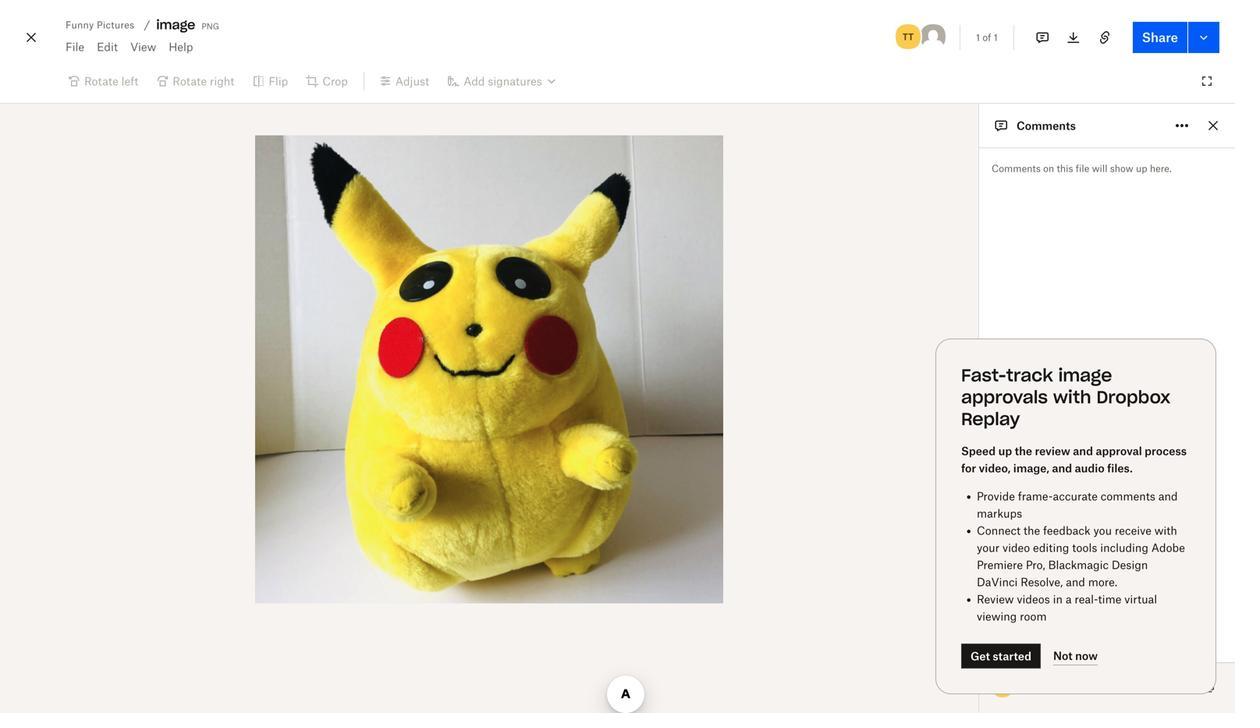 Task type: vqa. For each thing, say whether or not it's contained in the screenshot.
the top Image
yes



Task type: describe. For each thing, give the bounding box(es) containing it.
in
[[1053, 593, 1063, 606]]

pictures
[[97, 19, 134, 31]]

file button
[[59, 34, 91, 59]]

a
[[1066, 593, 1072, 606]]

/
[[144, 18, 150, 32]]

comments for comments on this file will show up here.
[[992, 163, 1041, 174]]

approval
[[1096, 444, 1142, 458]]

file
[[1076, 163, 1090, 174]]

funny
[[66, 19, 94, 31]]

get started button
[[961, 644, 1041, 669]]

get started
[[971, 650, 1032, 663]]

😃 button
[[1028, 631, 1053, 656]]

time
[[1098, 593, 1122, 606]]

show
[[1110, 163, 1134, 174]]

feedback
[[1043, 524, 1091, 537]]

thoughts
[[1061, 682, 1101, 694]]

share button
[[1133, 22, 1188, 53]]

including
[[1101, 541, 1149, 554]]

funny pictures button
[[59, 16, 141, 34]]

tt button
[[894, 23, 922, 51]]

👍
[[1002, 637, 1013, 650]]

adobe
[[1152, 541, 1185, 554]]

png
[[202, 18, 219, 32]]

now
[[1075, 649, 1098, 663]]

Add your thoughts text field
[[1019, 676, 1179, 701]]

room
[[1020, 610, 1047, 623]]

help
[[169, 40, 193, 53]]

1 1 from the left
[[976, 32, 980, 43]]

help button
[[162, 34, 199, 59]]

speed
[[961, 444, 996, 458]]

fast-track image approvals with dropbox replay
[[961, 364, 1171, 430]]

comments
[[1101, 490, 1156, 503]]

1 horizontal spatial your
[[1039, 682, 1059, 694]]

provide
[[977, 490, 1015, 503]]

markups
[[977, 507, 1022, 520]]

not now button
[[1053, 647, 1098, 666]]

real-
[[1075, 593, 1098, 606]]

video
[[1003, 541, 1030, 554]]

edit button
[[91, 34, 124, 59]]

process
[[1145, 444, 1187, 458]]

for
[[961, 462, 976, 475]]

👍 button
[[995, 631, 1020, 656]]

1 of 1
[[976, 32, 998, 43]]

replay
[[961, 408, 1020, 430]]

video,
[[979, 462, 1011, 475]]

😃
[[1035, 637, 1046, 650]]

your inside provide frame-accurate comments and markups connect the feedback you receive with your video editing tools including adobe premiere pro, blackmagic design davinci resolve, and more. review videos in a real-time virtual viewing room
[[977, 541, 1000, 554]]

image inside fast-track image approvals with dropbox replay
[[1059, 364, 1112, 386]]

close image
[[22, 25, 41, 50]]

and right comments
[[1159, 490, 1178, 503]]

started
[[993, 650, 1032, 663]]

with inside fast-track image approvals with dropbox replay
[[1053, 386, 1091, 408]]

resolve,
[[1021, 576, 1063, 589]]

premiere
[[977, 558, 1023, 572]]

/ image png
[[144, 17, 219, 33]]

videos
[[1017, 593, 1050, 606]]

of
[[983, 32, 991, 43]]

you
[[1094, 524, 1112, 537]]

will
[[1092, 163, 1108, 174]]

here.
[[1150, 163, 1172, 174]]

connect
[[977, 524, 1021, 537]]

fast-
[[961, 364, 1006, 386]]



Task type: locate. For each thing, give the bounding box(es) containing it.
1 horizontal spatial image
[[1059, 364, 1112, 386]]

your down connect
[[977, 541, 1000, 554]]

add
[[1018, 682, 1037, 694]]

virtual
[[1125, 593, 1157, 606]]

view button
[[124, 34, 162, 59]]

approvals
[[961, 386, 1048, 408]]

1 vertical spatial your
[[1039, 682, 1059, 694]]

1 vertical spatial with
[[1155, 524, 1177, 537]]

blackmagic
[[1048, 558, 1109, 572]]

viewing
[[977, 610, 1017, 623]]

tt
[[903, 31, 914, 43]]

2 1 from the left
[[994, 32, 998, 43]]

and
[[1073, 444, 1093, 458], [1052, 462, 1072, 475], [1159, 490, 1178, 503], [1066, 576, 1085, 589]]

files.
[[1107, 462, 1133, 475]]

image up help dropdown button
[[156, 17, 195, 33]]

comments on this file will show up here.
[[992, 163, 1172, 174]]

0 vertical spatial with
[[1053, 386, 1091, 408]]

0 horizontal spatial up
[[999, 444, 1012, 458]]

share
[[1142, 30, 1178, 45]]

add your thoughts image
[[1019, 680, 1167, 697]]

on
[[1043, 163, 1054, 174]]

comments
[[1017, 119, 1076, 132], [992, 163, 1041, 174]]

0 horizontal spatial image
[[156, 17, 195, 33]]

comments for comments
[[1017, 119, 1076, 132]]

1 right "of"
[[994, 32, 998, 43]]

with up adobe
[[1155, 524, 1177, 537]]

your
[[977, 541, 1000, 554], [1039, 682, 1059, 694]]

with inside provide frame-accurate comments and markups connect the feedback you receive with your video editing tools including adobe premiere pro, blackmagic design davinci resolve, and more. review videos in a real-time virtual viewing room
[[1155, 524, 1177, 537]]

track
[[1006, 364, 1053, 386]]

1 horizontal spatial up
[[1136, 163, 1148, 174]]

up inside speed up the review and approval process for video, image, and audio files.
[[999, 444, 1012, 458]]

1 horizontal spatial with
[[1155, 524, 1177, 537]]

1 vertical spatial the
[[1024, 524, 1040, 537]]

not now
[[1053, 649, 1098, 663]]

and up audio
[[1073, 444, 1093, 458]]

comments up "on"
[[1017, 119, 1076, 132]]

comments left "on"
[[992, 163, 1041, 174]]

provide frame-accurate comments and markups connect the feedback you receive with your video editing tools including adobe premiere pro, blackmagic design davinci resolve, and more. review videos in a real-time virtual viewing room
[[977, 490, 1185, 623]]

1 vertical spatial image
[[1059, 364, 1112, 386]]

davinci
[[977, 576, 1018, 589]]

image right track
[[1059, 364, 1112, 386]]

not
[[1053, 649, 1073, 663]]

accurate
[[1053, 490, 1098, 503]]

review
[[977, 593, 1014, 606]]

file
[[66, 40, 84, 53]]

and down blackmagic
[[1066, 576, 1085, 589]]

0 vertical spatial your
[[977, 541, 1000, 554]]

the up video
[[1024, 524, 1040, 537]]

receive
[[1115, 524, 1152, 537]]

1 left "of"
[[976, 32, 980, 43]]

0 horizontal spatial your
[[977, 541, 1000, 554]]

1 vertical spatial up
[[999, 444, 1012, 458]]

edit
[[97, 40, 118, 53]]

and down review
[[1052, 462, 1072, 475]]

1
[[976, 32, 980, 43], [994, 32, 998, 43]]

editing
[[1033, 541, 1069, 554]]

up left here.
[[1136, 163, 1148, 174]]

pro,
[[1026, 558, 1045, 572]]

this
[[1057, 163, 1073, 174]]

your right add
[[1039, 682, 1059, 694]]

the
[[1015, 444, 1032, 458], [1024, 524, 1040, 537]]

design
[[1112, 558, 1148, 572]]

with
[[1053, 386, 1091, 408], [1155, 524, 1177, 537]]

up
[[1136, 163, 1148, 174], [999, 444, 1012, 458]]

0 horizontal spatial with
[[1053, 386, 1091, 408]]

the up image,
[[1015, 444, 1032, 458]]

the inside provide frame-accurate comments and markups connect the feedback you receive with your video editing tools including adobe premiere pro, blackmagic design davinci resolve, and more. review videos in a real-time virtual viewing room
[[1024, 524, 1040, 537]]

review
[[1035, 444, 1071, 458]]

add your thoughts
[[1018, 682, 1101, 694]]

tools
[[1072, 541, 1098, 554]]

funny pictures
[[66, 19, 134, 31]]

view
[[130, 40, 156, 53]]

image
[[156, 17, 195, 33], [1059, 364, 1112, 386]]

image,
[[1014, 462, 1050, 475]]

speed up the review and approval process for video, image, and audio files.
[[961, 444, 1187, 475]]

0 vertical spatial comments
[[1017, 119, 1076, 132]]

audio
[[1075, 462, 1105, 475]]

with right track
[[1053, 386, 1091, 408]]

frame-
[[1018, 490, 1053, 503]]

0 horizontal spatial 1
[[976, 32, 980, 43]]

0 vertical spatial up
[[1136, 163, 1148, 174]]

more.
[[1088, 576, 1118, 589]]

1 vertical spatial comments
[[992, 163, 1041, 174]]

the inside speed up the review and approval process for video, image, and audio files.
[[1015, 444, 1032, 458]]

up up the video,
[[999, 444, 1012, 458]]

dropbox
[[1097, 386, 1171, 408]]

1 horizontal spatial 1
[[994, 32, 998, 43]]

get
[[971, 650, 990, 663]]

0 vertical spatial the
[[1015, 444, 1032, 458]]

0 vertical spatial image
[[156, 17, 195, 33]]

close right sidebar image
[[1204, 116, 1223, 135]]



